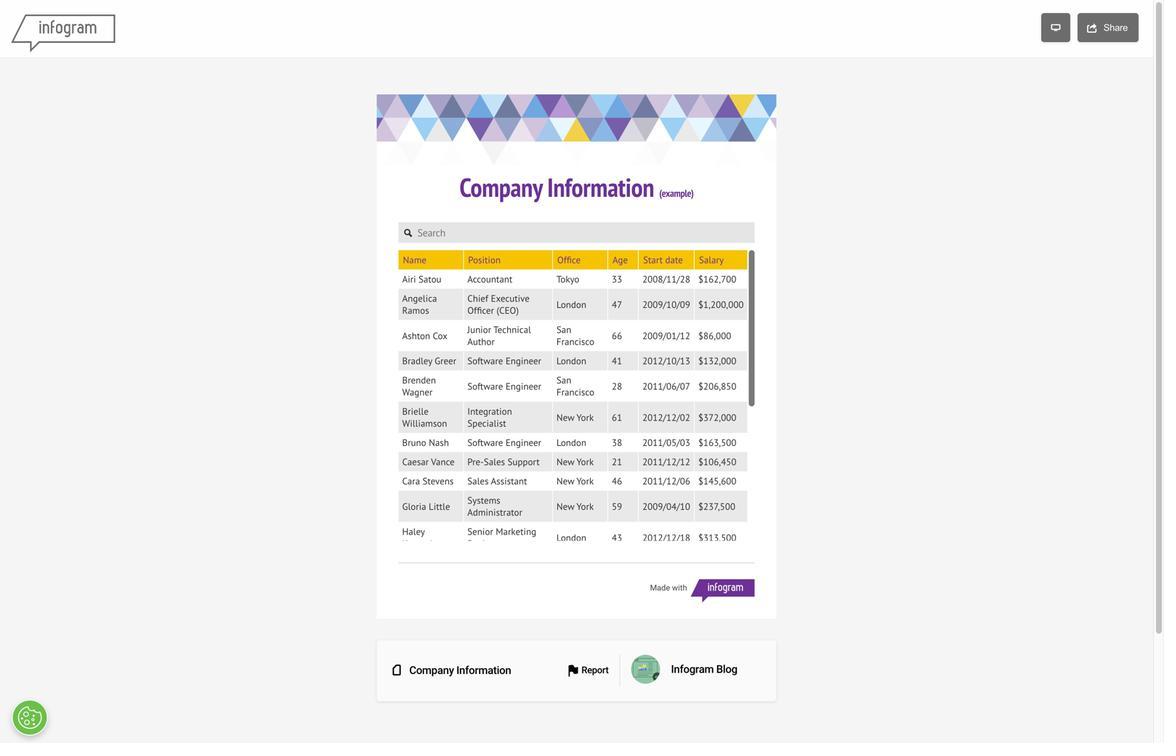 Task type: locate. For each thing, give the bounding box(es) containing it.
software down specialist
[[468, 437, 503, 449]]

2 francisco from the top
[[557, 386, 595, 398]]

tokyo
[[557, 273, 580, 285]]

2 software engineer from the top
[[468, 380, 542, 392]]

infogram image
[[11, 15, 115, 53]]

bruno
[[402, 437, 426, 449]]

san down tokyo
[[557, 324, 572, 336]]

san left 28
[[557, 374, 572, 386]]

new for systems administrator
[[557, 501, 575, 513]]

information
[[547, 170, 654, 204], [457, 664, 511, 677]]

2 vertical spatial software
[[468, 437, 503, 449]]

accountant
[[468, 273, 513, 285]]

engineer for bruno nash
[[506, 437, 542, 449]]

software engineer
[[468, 355, 542, 367], [468, 380, 542, 392], [468, 437, 542, 449]]

york left '46'
[[577, 475, 594, 487]]

1 vertical spatial san
[[557, 374, 572, 386]]

1 san from the top
[[557, 324, 572, 336]]

1 vertical spatial software
[[468, 380, 503, 392]]

engineer
[[506, 355, 542, 367], [506, 380, 542, 392], [506, 437, 542, 449]]

engineer down technical
[[506, 355, 542, 367]]

new york left 59
[[557, 501, 594, 513]]

new york
[[557, 412, 594, 424], [557, 456, 594, 468], [557, 475, 594, 487], [557, 501, 594, 513]]

airi satou
[[402, 273, 442, 285]]

1 francisco from the top
[[557, 336, 595, 348]]

software for brenden wagner
[[468, 380, 503, 392]]

date
[[666, 254, 683, 266]]

0 vertical spatial francisco
[[557, 336, 595, 348]]

1 vertical spatial engineer
[[506, 380, 542, 392]]

1 vertical spatial software engineer
[[468, 380, 542, 392]]

london left 43
[[557, 532, 587, 544]]

1 new from the top
[[557, 412, 575, 424]]

new york for 59
[[557, 501, 594, 513]]

ashton cox
[[402, 330, 448, 342]]

office
[[557, 254, 581, 266]]

infogram blog link
[[671, 663, 738, 677]]

london down tokyo
[[557, 299, 587, 311]]

angelica
[[402, 293, 437, 305]]

software
[[468, 355, 503, 367], [468, 380, 503, 392], [468, 437, 503, 449]]

2 san francisco from the top
[[557, 374, 595, 398]]

new
[[557, 412, 575, 424], [557, 456, 575, 468], [557, 475, 575, 487], [557, 501, 575, 513]]

$132,000
[[699, 355, 737, 367]]

4 london from the top
[[557, 532, 587, 544]]

28
[[612, 380, 622, 392]]

$206,850
[[699, 380, 737, 392]]

2 london from the top
[[557, 355, 587, 367]]

$162,700
[[699, 273, 737, 285]]

0 horizontal spatial company
[[409, 664, 454, 677]]

london left 41
[[557, 355, 587, 367]]

san francisco for 66
[[557, 324, 595, 348]]

company information
[[409, 664, 511, 677]]

2 vertical spatial software engineer
[[468, 437, 542, 449]]

salary
[[699, 254, 724, 266]]

systems administrator
[[468, 495, 523, 519]]

2 software from the top
[[468, 380, 503, 392]]

3 new york from the top
[[557, 475, 594, 487]]

software up integration
[[468, 380, 503, 392]]

haley
[[402, 526, 425, 538]]

(ceo)
[[497, 305, 519, 317]]

company
[[460, 170, 542, 204], [409, 664, 454, 677]]

new york for 61
[[557, 412, 594, 424]]

francisco left 28
[[557, 386, 595, 398]]

gloria little
[[402, 501, 450, 513]]

2008/11/28
[[643, 273, 691, 285]]

new for integration specialist
[[557, 412, 575, 424]]

software engineer down junior technical author
[[468, 355, 542, 367]]

2 san from the top
[[557, 374, 572, 386]]

2 york from the top
[[577, 456, 594, 468]]

1 london from the top
[[557, 299, 587, 311]]

made
[[650, 584, 670, 593]]

sales down pre- in the left bottom of the page
[[468, 475, 489, 487]]

vance
[[431, 456, 455, 468]]

ramos
[[402, 305, 429, 317]]

london for 43
[[557, 532, 587, 544]]

1 engineer from the top
[[506, 355, 542, 367]]

san francisco left 28
[[557, 374, 595, 398]]

london left 38
[[557, 437, 587, 449]]

3 engineer from the top
[[506, 437, 542, 449]]

$86,000
[[699, 330, 732, 342]]

software engineer for bradley greer
[[468, 355, 542, 367]]

0 vertical spatial company
[[460, 170, 542, 204]]

3 london from the top
[[557, 437, 587, 449]]

2 new from the top
[[557, 456, 575, 468]]

new right support
[[557, 456, 575, 468]]

engineer up support
[[506, 437, 542, 449]]

infogram logo image
[[691, 575, 755, 608]]

1 software engineer from the top
[[468, 355, 542, 367]]

administrator
[[468, 507, 523, 519]]

infogram
[[671, 663, 714, 676]]

york left 59
[[577, 501, 594, 513]]

york for 46
[[577, 475, 594, 487]]

3 software engineer from the top
[[468, 437, 542, 449]]

new left 61
[[557, 412, 575, 424]]

york left 61
[[577, 412, 594, 424]]

sales
[[484, 456, 505, 468], [468, 475, 489, 487]]

integration
[[468, 406, 512, 418]]

2 new york from the top
[[557, 456, 594, 468]]

francisco for 28
[[557, 386, 595, 398]]

new left 59
[[557, 501, 575, 513]]

0 vertical spatial software engineer
[[468, 355, 542, 367]]

1 vertical spatial information
[[457, 664, 511, 677]]

sales up sales assistant
[[484, 456, 505, 468]]

0 vertical spatial software
[[468, 355, 503, 367]]

new york left 61
[[557, 412, 594, 424]]

3 new from the top
[[557, 475, 575, 487]]

satou
[[419, 273, 442, 285]]

4 new york from the top
[[557, 501, 594, 513]]

integration specialist
[[468, 406, 512, 430]]

san francisco left the 66
[[557, 324, 595, 348]]

1 york from the top
[[577, 412, 594, 424]]

0 vertical spatial engineer
[[506, 355, 542, 367]]

2012/10/13
[[643, 355, 691, 367]]

tab panel
[[398, 222, 755, 744]]

london for 38
[[557, 437, 587, 449]]

information for company information (example)
[[547, 170, 654, 204]]

francisco left the 66
[[557, 336, 595, 348]]

1 new york from the top
[[557, 412, 594, 424]]

senior marketing designer
[[468, 526, 537, 550]]

new york for 46
[[557, 475, 594, 487]]

(example)
[[660, 186, 694, 200]]

blog
[[717, 663, 738, 676]]

66
[[612, 330, 622, 342]]

$313,500
[[699, 532, 737, 544]]

2 vertical spatial engineer
[[506, 437, 542, 449]]

3 software from the top
[[468, 437, 503, 449]]

4 york from the top
[[577, 501, 594, 513]]

share button
[[1078, 13, 1139, 42]]

1 vertical spatial company
[[409, 664, 454, 677]]

0 horizontal spatial information
[[457, 664, 511, 677]]

bradley
[[402, 355, 432, 367]]

software down author
[[468, 355, 503, 367]]

cox
[[433, 330, 448, 342]]

41
[[612, 355, 622, 367]]

0 vertical spatial san francisco
[[557, 324, 595, 348]]

chief executive officer (ceo)
[[468, 293, 530, 317]]

1 vertical spatial san francisco
[[557, 374, 595, 398]]

new york left '21'
[[557, 456, 594, 468]]

gloria
[[402, 501, 426, 513]]

nash
[[429, 437, 449, 449]]

new left '46'
[[557, 475, 575, 487]]

bradley greer
[[402, 355, 457, 367]]

go to your infogram library image
[[631, 655, 660, 684]]

4 new from the top
[[557, 501, 575, 513]]

new york for 21
[[557, 456, 594, 468]]

executive
[[491, 293, 530, 305]]

specialist
[[468, 418, 506, 430]]

software engineer up integration
[[468, 380, 542, 392]]

york left '21'
[[577, 456, 594, 468]]

little
[[429, 501, 450, 513]]

engineer up integration
[[506, 380, 542, 392]]

0 vertical spatial san
[[557, 324, 572, 336]]

designer
[[468, 538, 503, 550]]

1 san francisco from the top
[[557, 324, 595, 348]]

san
[[557, 324, 572, 336], [557, 374, 572, 386]]

3 york from the top
[[577, 475, 594, 487]]

2 engineer from the top
[[506, 380, 542, 392]]

made with
[[650, 584, 687, 593]]

1 horizontal spatial company
[[460, 170, 542, 204]]

new york left '46'
[[557, 475, 594, 487]]

london for 41
[[557, 355, 587, 367]]

new for sales assistant
[[557, 475, 575, 487]]

1 horizontal spatial information
[[547, 170, 654, 204]]

senior
[[468, 526, 493, 538]]

1 vertical spatial francisco
[[557, 386, 595, 398]]

0 vertical spatial information
[[547, 170, 654, 204]]

1 software from the top
[[468, 355, 503, 367]]

brielle
[[402, 406, 429, 418]]

software engineer up pre-sales support
[[468, 437, 542, 449]]

infogram blog
[[671, 663, 738, 676]]

assistant
[[491, 475, 527, 487]]

kennedy
[[402, 538, 437, 550]]



Task type: describe. For each thing, give the bounding box(es) containing it.
2012/12/18
[[643, 532, 691, 544]]

york for 59
[[577, 501, 594, 513]]

francisco for 66
[[557, 336, 595, 348]]

cara
[[402, 475, 420, 487]]

williamson
[[402, 418, 447, 430]]

software for bradley greer
[[468, 355, 503, 367]]

software engineer for bruno nash
[[468, 437, 542, 449]]

46
[[612, 475, 622, 487]]

new for pre-sales support
[[557, 456, 575, 468]]

0 vertical spatial sales
[[484, 456, 505, 468]]

information for company information
[[457, 664, 511, 677]]

brielle williamson
[[402, 406, 447, 430]]

marketing
[[496, 526, 537, 538]]

2011/12/12
[[643, 456, 691, 468]]

san for software engineer
[[557, 374, 572, 386]]

ashton
[[402, 330, 430, 342]]

york for 61
[[577, 412, 594, 424]]

$163,500
[[699, 437, 737, 449]]

47
[[612, 299, 622, 311]]

pre-
[[468, 456, 484, 468]]

43
[[612, 532, 622, 544]]

systems
[[468, 495, 501, 507]]

bruno nash
[[402, 437, 449, 449]]

junior
[[468, 324, 491, 336]]

angelica ramos
[[402, 293, 437, 317]]

stevens
[[423, 475, 454, 487]]

san for junior technical author
[[557, 324, 572, 336]]

2011/12/06
[[643, 475, 691, 487]]

haley kennedy
[[402, 526, 437, 550]]

wagner
[[402, 386, 433, 398]]

software engineer for brenden wagner
[[468, 380, 542, 392]]

2009/10/09
[[643, 299, 691, 311]]

$1,200,000
[[699, 299, 744, 311]]

engineer for brenden wagner
[[506, 380, 542, 392]]

officer
[[468, 305, 494, 317]]

2009/04/10
[[643, 501, 691, 513]]

support
[[508, 456, 540, 468]]

company for company information (example)
[[460, 170, 542, 204]]

33
[[612, 273, 622, 285]]

caesar
[[402, 456, 429, 468]]

report
[[582, 665, 609, 676]]

start date
[[643, 254, 683, 266]]

with
[[672, 584, 687, 593]]

1 vertical spatial sales
[[468, 475, 489, 487]]

cara stevens
[[402, 475, 454, 487]]

share
[[1104, 22, 1128, 33]]

$237,500
[[699, 501, 736, 513]]

61
[[612, 412, 622, 424]]

greer
[[435, 355, 457, 367]]

london for 47
[[557, 299, 587, 311]]

airi
[[402, 273, 416, 285]]

caesar vance
[[402, 456, 455, 468]]

tab panel containing name
[[398, 222, 755, 744]]

21
[[612, 456, 622, 468]]

york for 21
[[577, 456, 594, 468]]

brenden wagner
[[402, 374, 436, 398]]

position
[[468, 254, 501, 266]]

2012/12/02
[[643, 412, 691, 424]]

engineer for bradley greer
[[506, 355, 542, 367]]

chief
[[468, 293, 489, 305]]

software for bruno nash
[[468, 437, 503, 449]]

brenden
[[402, 374, 436, 386]]

start
[[643, 254, 663, 266]]

san francisco for 28
[[557, 374, 595, 398]]

$372,000
[[699, 412, 737, 424]]

$145,600
[[699, 475, 737, 487]]

age
[[613, 254, 628, 266]]

2009/01/12
[[643, 330, 691, 342]]

name
[[403, 254, 427, 266]]

junior technical author
[[468, 324, 531, 348]]

Search text field
[[413, 222, 755, 243]]

2011/05/03
[[643, 437, 691, 449]]

technical
[[494, 324, 531, 336]]

38
[[612, 437, 622, 449]]

company for company information
[[409, 664, 454, 677]]

$106,450
[[699, 456, 737, 468]]

pre-sales support
[[468, 456, 540, 468]]

sales assistant
[[468, 475, 527, 487]]

2011/06/07
[[643, 380, 691, 392]]

59
[[612, 501, 622, 513]]



Task type: vqa. For each thing, say whether or not it's contained in the screenshot.
2011/05/03
yes



